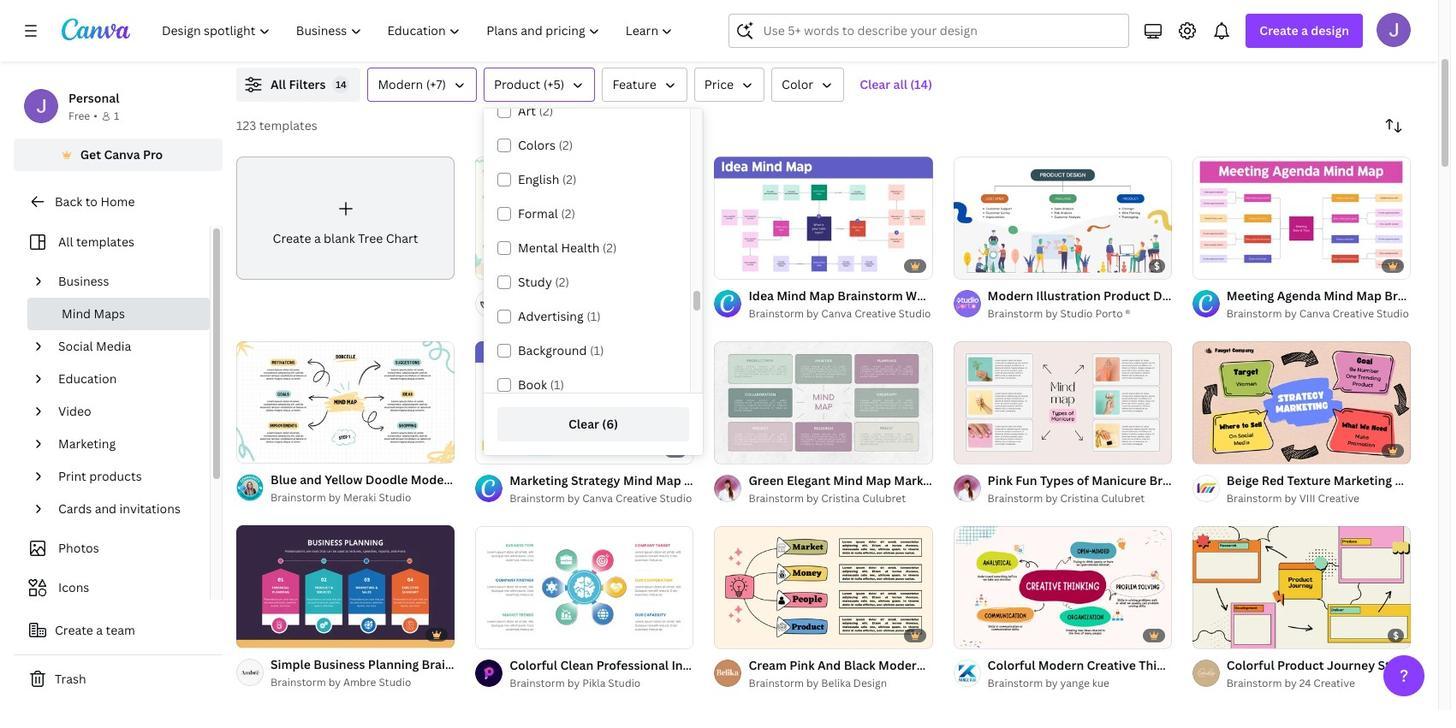 Task type: locate. For each thing, give the bounding box(es) containing it.
0 vertical spatial $
[[1155, 259, 1160, 272]]

(2) right english on the left of the page
[[562, 171, 577, 188]]

brainstorming left types
[[956, 473, 1039, 489]]

1 vertical spatial all
[[58, 234, 73, 250]]

design
[[1154, 288, 1193, 304], [854, 676, 887, 691]]

brainstorm by cristina culubret link for types
[[988, 491, 1172, 508]]

2 vertical spatial product
[[1278, 657, 1325, 674]]

clear left (6)
[[569, 416, 599, 432]]

colorful for colorful clean professional infographic mind map brainstorm
[[510, 657, 558, 674]]

clear for clear (6)
[[569, 416, 599, 432]]

culubret inside green elegant mind map marketing brainstorming brainstorm by cristina culubret
[[863, 491, 906, 506]]

canva for meeting agenda mind map brainstorm whiteboard in pink red modern professional style image
[[1300, 307, 1331, 321]]

1 horizontal spatial art
[[606, 307, 621, 321]]

product up 24
[[1278, 657, 1325, 674]]

health
[[561, 240, 600, 256]]

(1) for advertising (1)
[[587, 308, 601, 325]]

belika
[[822, 676, 851, 691]]

1 colorful from the left
[[510, 657, 558, 674]]

0 horizontal spatial brainstorm by cristina culubret link
[[749, 491, 933, 508]]

design
[[1311, 22, 1350, 39]]

®
[[1126, 307, 1131, 321]]

colorful inside colorful product journey strategy min brainstorm by 24 creative
[[1227, 657, 1275, 674]]

and for orange
[[555, 288, 577, 304]]

create left blank
[[273, 230, 311, 246]]

2 brainstorming from the left
[[1150, 473, 1233, 489]]

and right cards
[[95, 501, 117, 517]]

cristina inside green elegant mind map marketing brainstorming brainstorm by cristina culubret
[[822, 491, 860, 506]]

1 horizontal spatial templates
[[259, 117, 317, 134]]

by inside the beige red texture marketing mind map brainstorm by viii creative
[[1285, 491, 1297, 506]]

$ up modern illustration product design brainstorm link
[[1155, 259, 1160, 272]]

Search search field
[[763, 15, 1119, 47]]

(1) right book
[[550, 377, 564, 393]]

background
[[518, 343, 587, 359]]

background (1)
[[518, 343, 604, 359]]

brainstorm inside colorful product journey strategy min brainstorm by 24 creative
[[1227, 676, 1282, 691]]

and inside orange and green minimalist marketing mind map brainstorm by jelo art
[[555, 288, 577, 304]]

0 vertical spatial art
[[518, 103, 536, 119]]

formal (2)
[[518, 206, 576, 222]]

photos link
[[24, 533, 200, 565]]

2 cristina from the left
[[1061, 491, 1099, 506]]

business
[[58, 273, 109, 289], [314, 657, 365, 673], [1192, 657, 1243, 674]]

simple business planning brainstorm image
[[236, 526, 455, 649]]

of left 2
[[256, 443, 265, 456]]

brainstorm by canva creative studio for texture
[[1227, 307, 1410, 321]]

types
[[1040, 473, 1074, 489]]

marketing down video
[[58, 436, 116, 452]]

(2)
[[539, 103, 553, 119], [559, 137, 573, 153], [562, 171, 577, 188], [561, 206, 576, 222], [603, 240, 617, 256], [555, 274, 570, 290]]

a inside button
[[96, 623, 103, 639]]

2 horizontal spatial a
[[1302, 22, 1309, 39]]

brainstorm by canva creative studio link for texture
[[1227, 306, 1411, 323]]

colorful product journey strategy mindmap brainstorm image
[[1193, 526, 1411, 649]]

and
[[555, 288, 577, 304], [95, 501, 117, 517]]

$ up strategy
[[1394, 629, 1399, 642]]

(1) for book (1)
[[550, 377, 564, 393]]

jacob simon image
[[1377, 13, 1411, 47]]

1 vertical spatial templates
[[76, 234, 134, 250]]

top level navigation element
[[151, 14, 688, 48]]

minimalist
[[618, 288, 679, 304]]

1 vertical spatial modern
[[988, 288, 1034, 304]]

get canva pro button
[[14, 139, 223, 171]]

1 of 2 link
[[236, 341, 455, 464]]

0 vertical spatial 1
[[114, 109, 119, 123]]

brainstorm by ambre studio link
[[271, 675, 455, 692]]

2 horizontal spatial colorful
[[1227, 657, 1275, 674]]

(2) right colors
[[559, 137, 573, 153]]

colorful clean professional infographic mind map brainstorm link
[[510, 657, 868, 675]]

product up art (2)
[[494, 76, 541, 92]]

0 vertical spatial templates
[[259, 117, 317, 134]]

1 right •
[[114, 109, 119, 123]]

(2) right study
[[555, 274, 570, 290]]

viii
[[1300, 491, 1316, 506]]

colorful left the clean
[[510, 657, 558, 674]]

cristina down types
[[1061, 491, 1099, 506]]

2 vertical spatial create
[[55, 623, 93, 639]]

simple business planning brainstorm brainstorm by ambre studio
[[271, 657, 487, 691]]

brainstorm inside pink fun types of manicure brainstorming brainstorm by cristina culubret
[[988, 491, 1043, 506]]

(1) right advertising
[[587, 308, 601, 325]]

color button
[[772, 68, 845, 102]]

meeting agenda mind map brainstorm whiteboard in pink red modern professional style image
[[1193, 156, 1411, 279]]

1 horizontal spatial brainstorm by canva creative studio link
[[749, 306, 933, 323]]

product (+5) button
[[484, 68, 596, 102]]

brainstorming for green elegant mind map marketing brainstorming
[[956, 473, 1039, 489]]

0 horizontal spatial create
[[55, 623, 93, 639]]

1 horizontal spatial and
[[555, 288, 577, 304]]

1 horizontal spatial of
[[1077, 473, 1089, 489]]

marketing up brainstorm by viii creative link
[[1334, 473, 1393, 489]]

1 vertical spatial $
[[1394, 629, 1399, 642]]

(1)
[[587, 308, 601, 325], [590, 343, 604, 359], [550, 377, 564, 393]]

trash
[[55, 671, 86, 688]]

0 vertical spatial green
[[580, 288, 615, 304]]

colorful inside colorful modern creative thinking business mind map brainstorm by yange kue
[[988, 657, 1036, 674]]

clear inside clear (6) button
[[569, 416, 599, 432]]

studio
[[899, 307, 931, 321], [1061, 307, 1093, 321], [1377, 307, 1410, 321], [379, 491, 411, 506], [660, 491, 692, 506], [379, 676, 411, 691], [608, 676, 641, 691]]

kue
[[1093, 676, 1110, 691]]

culubret
[[863, 491, 906, 506], [1102, 491, 1145, 506]]

0 horizontal spatial design
[[854, 676, 887, 691]]

1 horizontal spatial product
[[1104, 288, 1151, 304]]

pink
[[988, 473, 1013, 489]]

2 vertical spatial (1)
[[550, 377, 564, 393]]

(2) right formal
[[561, 206, 576, 222]]

mind
[[743, 288, 773, 304], [62, 306, 91, 322], [834, 473, 863, 489], [1395, 473, 1425, 489], [742, 657, 771, 674], [1246, 657, 1276, 674]]

2 colorful from the left
[[988, 657, 1036, 674]]

0 vertical spatial clear
[[860, 76, 891, 92]]

1 horizontal spatial brainstorming
[[1150, 473, 1233, 489]]

colorful up brainstorm by yange kue link on the right
[[988, 657, 1036, 674]]

1 horizontal spatial $
[[1394, 629, 1399, 642]]

0 vertical spatial of
[[256, 443, 265, 456]]

studio inside modern illustration product design brainstorm brainstorm by studio porto ®
[[1061, 307, 1093, 321]]

2 horizontal spatial product
[[1278, 657, 1325, 674]]

2 horizontal spatial brainstorm by canva creative studio
[[1227, 307, 1410, 321]]

1 brainstorming from the left
[[956, 473, 1039, 489]]

simple
[[271, 657, 311, 673]]

1 left 2
[[248, 443, 253, 456]]

map inside orange and green minimalist marketing mind map brainstorm by jelo art
[[776, 288, 801, 304]]

idea mind map brainstorm whiteboard in purple pink modern professional style image
[[715, 156, 933, 279]]

2 horizontal spatial modern
[[1039, 657, 1084, 674]]

journey
[[1327, 657, 1376, 674]]

of inside pink fun types of manicure brainstorming brainstorm by cristina culubret
[[1077, 473, 1089, 489]]

design inside modern illustration product design brainstorm brainstorm by studio porto ®
[[1154, 288, 1193, 304]]

0 vertical spatial all
[[271, 76, 286, 92]]

0 vertical spatial (1)
[[587, 308, 601, 325]]

all
[[271, 76, 286, 92], [58, 234, 73, 250]]

green elegant mind map marketing brainstorming image
[[715, 341, 933, 464]]

green left elegant
[[749, 473, 784, 489]]

1 horizontal spatial culubret
[[1102, 491, 1145, 506]]

1 vertical spatial create
[[273, 230, 311, 246]]

2 horizontal spatial business
[[1192, 657, 1243, 674]]

create down icons
[[55, 623, 93, 639]]

0 vertical spatial create
[[1260, 22, 1299, 39]]

1 of 2
[[248, 443, 273, 456]]

maps
[[94, 306, 125, 322]]

modern left (+7)
[[378, 76, 423, 92]]

1 horizontal spatial a
[[314, 230, 321, 246]]

123
[[236, 117, 256, 134]]

3 colorful from the left
[[1227, 657, 1275, 674]]

a left blank
[[314, 230, 321, 246]]

advertising
[[518, 308, 584, 325]]

modern left 'illustration'
[[988, 288, 1034, 304]]

culubret down manicure
[[1102, 491, 1145, 506]]

design for product
[[1154, 288, 1193, 304]]

1 horizontal spatial brainstorm by cristina culubret link
[[988, 491, 1172, 508]]

0 horizontal spatial clear
[[569, 416, 599, 432]]

1 horizontal spatial cristina
[[1061, 491, 1099, 506]]

2 vertical spatial modern
[[1039, 657, 1084, 674]]

colorful inside 'colorful clean professional infographic mind map brainstorm brainstorm by pikla studio'
[[510, 657, 558, 674]]

culubret inside pink fun types of manicure brainstorming brainstorm by cristina culubret
[[1102, 491, 1145, 506]]

map inside 'colorful clean professional infographic mind map brainstorm brainstorm by pikla studio'
[[774, 657, 800, 674]]

create left the design
[[1260, 22, 1299, 39]]

icons
[[58, 580, 89, 596]]

print
[[58, 468, 86, 485]]

(2) right health
[[603, 240, 617, 256]]

2 vertical spatial a
[[96, 623, 103, 639]]

1 horizontal spatial modern
[[988, 288, 1034, 304]]

green up "jelo"
[[580, 288, 615, 304]]

all for all templates
[[58, 234, 73, 250]]

marketing left pink
[[894, 473, 953, 489]]

fun
[[1016, 473, 1038, 489]]

brainstorm by cristina culubret link down elegant
[[749, 491, 933, 508]]

clear left all
[[860, 76, 891, 92]]

0 horizontal spatial green
[[580, 288, 615, 304]]

beige red texture marketing mind map brainstorm image
[[1193, 341, 1411, 464]]

0 horizontal spatial brainstorming
[[956, 473, 1039, 489]]

canva
[[104, 146, 140, 163], [822, 307, 852, 321], [1300, 307, 1331, 321], [583, 491, 613, 506]]

colors
[[518, 137, 556, 153]]

brainstorming inside pink fun types of manicure brainstorming brainstorm by cristina culubret
[[1150, 473, 1233, 489]]

(2) for colors (2)
[[559, 137, 573, 153]]

colorful
[[510, 657, 558, 674], [988, 657, 1036, 674], [1227, 657, 1275, 674]]

creative inside colorful modern creative thinking business mind map brainstorm by yange kue
[[1087, 657, 1136, 674]]

modern inside button
[[378, 76, 423, 92]]

brainstorm by canva creative studio
[[749, 307, 931, 321], [1227, 307, 1410, 321], [510, 491, 692, 506]]

tree chart templates image
[[1046, 0, 1411, 47]]

0 horizontal spatial art
[[518, 103, 536, 119]]

english (2)
[[518, 171, 577, 188]]

1 horizontal spatial 1
[[248, 443, 253, 456]]

product up '®'
[[1104, 288, 1151, 304]]

studio inside 'colorful clean professional infographic mind map brainstorm brainstorm by pikla studio'
[[608, 676, 641, 691]]

(1) down brainstorm by jelo art 'link'
[[590, 343, 604, 359]]

cristina inside pink fun types of manicure brainstorming brainstorm by cristina culubret
[[1061, 491, 1099, 506]]

brainstorm inside green elegant mind map marketing brainstorming brainstorm by cristina culubret
[[749, 491, 804, 506]]

business link
[[51, 265, 200, 298]]

templates down back to home
[[76, 234, 134, 250]]

2 culubret from the left
[[1102, 491, 1145, 506]]

cristina
[[822, 491, 860, 506], [1061, 491, 1099, 506]]

brainstorming right manicure
[[1150, 473, 1233, 489]]

product inside product (+5) button
[[494, 76, 541, 92]]

by
[[568, 307, 580, 321], [807, 307, 819, 321], [1046, 307, 1058, 321], [1285, 307, 1297, 321], [329, 491, 341, 506], [568, 491, 580, 506], [807, 491, 819, 506], [1046, 491, 1058, 506], [1285, 491, 1297, 506], [329, 676, 341, 691], [568, 676, 580, 691], [807, 676, 819, 691], [1046, 676, 1058, 691], [1285, 676, 1297, 691]]

1 vertical spatial and
[[95, 501, 117, 517]]

and up advertising (1)
[[555, 288, 577, 304]]

marketing
[[682, 288, 740, 304], [58, 436, 116, 452], [894, 473, 953, 489], [1334, 473, 1393, 489]]

modern
[[378, 76, 423, 92], [988, 288, 1034, 304], [1039, 657, 1084, 674]]

culubret for manicure
[[1102, 491, 1145, 506]]

colorful for colorful modern creative thinking business mind map
[[988, 657, 1036, 674]]

of
[[256, 443, 265, 456], [1077, 473, 1089, 489]]

create for create a design
[[1260, 22, 1299, 39]]

culubret down green elegant mind map marketing brainstorming link
[[863, 491, 906, 506]]

0 horizontal spatial and
[[95, 501, 117, 517]]

green
[[580, 288, 615, 304], [749, 473, 784, 489]]

0 horizontal spatial all
[[58, 234, 73, 250]]

brainstorm by canva creative studio link
[[749, 306, 933, 323], [1227, 306, 1411, 323], [510, 491, 694, 508]]

2 horizontal spatial create
[[1260, 22, 1299, 39]]

colorful up brainstorm by 24 creative link
[[1227, 657, 1275, 674]]

2 horizontal spatial brainstorm by canva creative studio link
[[1227, 306, 1411, 323]]

art right "jelo"
[[606, 307, 621, 321]]

None search field
[[729, 14, 1130, 48]]

0 horizontal spatial $
[[1155, 259, 1160, 272]]

2 brainstorm by cristina culubret link from the left
[[988, 491, 1172, 508]]

1 vertical spatial art
[[606, 307, 621, 321]]

business up the ambre
[[314, 657, 365, 673]]

clear inside clear all (14) button
[[860, 76, 891, 92]]

culubret for marketing
[[863, 491, 906, 506]]

feature button
[[602, 68, 688, 102]]

0 vertical spatial and
[[555, 288, 577, 304]]

colorful modern creative thinking business mind map image
[[954, 526, 1172, 649]]

back to home
[[55, 194, 135, 210]]

brainstorming inside green elegant mind map marketing brainstorming brainstorm by cristina culubret
[[956, 473, 1039, 489]]

brainstorm inside colorful modern creative thinking business mind map brainstorm by yange kue
[[988, 676, 1043, 691]]

1 horizontal spatial design
[[1154, 288, 1193, 304]]

product
[[494, 76, 541, 92], [1104, 288, 1151, 304], [1278, 657, 1325, 674]]

templates right 123
[[259, 117, 317, 134]]

business right thinking
[[1192, 657, 1243, 674]]

1 vertical spatial green
[[749, 473, 784, 489]]

create inside create a design dropdown button
[[1260, 22, 1299, 39]]

art down product (+5)
[[518, 103, 536, 119]]

pro
[[143, 146, 163, 163]]

brainstorm by belika design link
[[749, 675, 933, 693]]

pikla
[[583, 676, 606, 691]]

14 filter options selected element
[[333, 76, 350, 93]]

0 horizontal spatial colorful
[[510, 657, 558, 674]]

create a team
[[55, 623, 135, 639]]

brainstorm inside brainstorm by belika design link
[[749, 676, 804, 691]]

all templates
[[58, 234, 134, 250]]

colorful modern creative thinking business mind map link
[[988, 657, 1304, 675]]

1
[[114, 109, 119, 123], [248, 443, 253, 456]]

1 vertical spatial of
[[1077, 473, 1089, 489]]

1 vertical spatial clear
[[569, 416, 599, 432]]

2
[[267, 443, 273, 456]]

brainstorm by cristina culubret link down types
[[988, 491, 1172, 508]]

templates for all templates
[[76, 234, 134, 250]]

1 horizontal spatial business
[[314, 657, 365, 673]]

create inside create a blank tree chart element
[[273, 230, 311, 246]]

tree
[[358, 230, 383, 246]]

chart
[[386, 230, 418, 246]]

modern up yange
[[1039, 657, 1084, 674]]

1 vertical spatial design
[[854, 676, 887, 691]]

print products link
[[51, 461, 200, 493]]

cards and invitations link
[[51, 493, 200, 526]]

1 horizontal spatial create
[[273, 230, 311, 246]]

0 horizontal spatial modern
[[378, 76, 423, 92]]

blue and yellow doodle modern mind map business brainstorm image
[[236, 341, 455, 464]]

a left team
[[96, 623, 103, 639]]

(2) down product (+5) button
[[539, 103, 553, 119]]

create a blank tree chart
[[273, 230, 418, 246]]

cristina down elegant
[[822, 491, 860, 506]]

0 horizontal spatial cristina
[[822, 491, 860, 506]]

a inside dropdown button
[[1302, 22, 1309, 39]]

1 brainstorm by cristina culubret link from the left
[[749, 491, 933, 508]]

0 vertical spatial product
[[494, 76, 541, 92]]

create a team button
[[14, 614, 223, 648]]

marketing inside orange and green minimalist marketing mind map brainstorm by jelo art
[[682, 288, 740, 304]]

0 horizontal spatial product
[[494, 76, 541, 92]]

0 vertical spatial a
[[1302, 22, 1309, 39]]

all templates link
[[24, 226, 200, 259]]

create inside create a team button
[[55, 623, 93, 639]]

business up mind maps
[[58, 273, 109, 289]]

a left the design
[[1302, 22, 1309, 39]]

by inside green elegant mind map marketing brainstorming brainstorm by cristina culubret
[[807, 491, 819, 506]]

1 horizontal spatial colorful
[[988, 657, 1036, 674]]

0 vertical spatial modern
[[378, 76, 423, 92]]

all left filters
[[271, 76, 286, 92]]

$ for strategy
[[1394, 629, 1399, 642]]

1 cristina from the left
[[822, 491, 860, 506]]

all down "back"
[[58, 234, 73, 250]]

team
[[106, 623, 135, 639]]

(2) for study (2)
[[555, 274, 570, 290]]

brainstorm inside orange and green minimalist marketing mind map brainstorm by jelo art
[[510, 307, 565, 321]]

art inside orange and green minimalist marketing mind map brainstorm by jelo art
[[606, 307, 621, 321]]

0 horizontal spatial a
[[96, 623, 103, 639]]

0 horizontal spatial templates
[[76, 234, 134, 250]]

1 culubret from the left
[[863, 491, 906, 506]]

brainstorm by canva creative studio for mind
[[749, 307, 931, 321]]

1 vertical spatial a
[[314, 230, 321, 246]]

1 horizontal spatial all
[[271, 76, 286, 92]]

create for create a team
[[55, 623, 93, 639]]

14
[[336, 78, 347, 91]]

media
[[96, 338, 131, 355]]

templates for 123 templates
[[259, 117, 317, 134]]

1 vertical spatial (1)
[[590, 343, 604, 359]]

pink fun types of manicure brainstorming image
[[954, 341, 1172, 464]]

1 horizontal spatial green
[[749, 473, 784, 489]]

marketing inside green elegant mind map marketing brainstorming brainstorm by cristina culubret
[[894, 473, 953, 489]]

1 vertical spatial product
[[1104, 288, 1151, 304]]

modern inside modern illustration product design brainstorm brainstorm by studio porto ®
[[988, 288, 1034, 304]]

modern for modern illustration product design brainstorm brainstorm by studio porto ®
[[988, 288, 1034, 304]]

marketing right minimalist
[[682, 288, 740, 304]]

colorful product journey strategy min brainstorm by 24 creative
[[1227, 657, 1452, 691]]

1 horizontal spatial clear
[[860, 76, 891, 92]]

1 horizontal spatial brainstorm by canva creative studio
[[749, 307, 931, 321]]

of right types
[[1077, 473, 1089, 489]]

1 vertical spatial 1
[[248, 443, 253, 456]]

0 horizontal spatial 1
[[114, 109, 119, 123]]

brainstorm by cristina culubret link
[[749, 491, 933, 508], [988, 491, 1172, 508]]

0 horizontal spatial culubret
[[863, 491, 906, 506]]

0 vertical spatial design
[[1154, 288, 1193, 304]]

get
[[80, 146, 101, 163]]



Task type: describe. For each thing, give the bounding box(es) containing it.
map inside green elegant mind map marketing brainstorming brainstorm by cristina culubret
[[866, 473, 892, 489]]

study (2)
[[518, 274, 570, 290]]

modern for modern (+7)
[[378, 76, 423, 92]]

product inside colorful product journey strategy min brainstorm by 24 creative
[[1278, 657, 1325, 674]]

modern illustration product design brainstorm brainstorm by studio porto ®
[[988, 288, 1262, 321]]

social media link
[[51, 331, 200, 363]]

video link
[[51, 396, 200, 428]]

free •
[[69, 109, 98, 123]]

brainstorm by pikla studio link
[[510, 675, 694, 693]]

invitations
[[120, 501, 181, 517]]

porto
[[1096, 307, 1123, 321]]

clean
[[560, 657, 594, 674]]

123 templates
[[236, 117, 317, 134]]

brainstorm by jelo art link
[[510, 306, 694, 323]]

0 horizontal spatial brainstorm by canva creative studio link
[[510, 491, 694, 508]]

video
[[58, 403, 91, 420]]

print products
[[58, 468, 142, 485]]

(2) for art (2)
[[539, 103, 553, 119]]

planning
[[368, 657, 419, 673]]

by inside 'colorful clean professional infographic mind map brainstorm brainstorm by pikla studio'
[[568, 676, 580, 691]]

clear (6)
[[569, 416, 618, 432]]

business inside "simple business planning brainstorm brainstorm by ambre studio"
[[314, 657, 365, 673]]

create a blank tree chart link
[[236, 157, 455, 280]]

blank
[[324, 230, 355, 246]]

orange
[[510, 288, 552, 304]]

0 horizontal spatial business
[[58, 273, 109, 289]]

brainstorm by belika design
[[749, 676, 887, 691]]

modern (+7)
[[378, 76, 446, 92]]

color
[[782, 76, 814, 92]]

infographic
[[672, 657, 739, 674]]

canva for idea mind map brainstorm whiteboard in purple pink modern professional style 'image' on the top of the page
[[822, 307, 852, 321]]

colorful modern creative thinking business mind map brainstorm by yange kue
[[988, 657, 1304, 691]]

yange
[[1061, 676, 1090, 691]]

education
[[58, 371, 117, 387]]

create for create a blank tree chart
[[273, 230, 311, 246]]

map inside the beige red texture marketing mind map brainstorm by viii creative
[[1428, 473, 1452, 489]]

green inside orange and green minimalist marketing mind map brainstorm by jelo art
[[580, 288, 615, 304]]

modern illustration product design brainstorm image
[[954, 156, 1172, 279]]

by inside pink fun types of manicure brainstorming brainstorm by cristina culubret
[[1046, 491, 1058, 506]]

business inside colorful modern creative thinking business mind map brainstorm by yange kue
[[1192, 657, 1243, 674]]

personal
[[69, 90, 119, 106]]

brainstorm inside brainstorm by meraki studio link
[[271, 491, 326, 506]]

modern inside colorful modern creative thinking business mind map brainstorm by yange kue
[[1039, 657, 1084, 674]]

by inside "simple business planning brainstorm brainstorm by ambre studio"
[[329, 676, 341, 691]]

mind inside orange and green minimalist marketing mind map brainstorm by jelo art
[[743, 288, 773, 304]]

manicure
[[1092, 473, 1147, 489]]

creative inside the beige red texture marketing mind map brainstorm by viii creative
[[1318, 491, 1360, 506]]

mind inside 'colorful clean professional infographic mind map brainstorm brainstorm by pikla studio'
[[742, 657, 771, 674]]

product inside modern illustration product design brainstorm brainstorm by studio porto ®
[[1104, 288, 1151, 304]]

red
[[1262, 473, 1285, 489]]

0 horizontal spatial of
[[256, 443, 265, 456]]

0 horizontal spatial brainstorm by canva creative studio
[[510, 491, 692, 506]]

canva for marketing strategy mind map brainstorm whiteboard in purple pink modern professional style image
[[583, 491, 613, 506]]

by inside modern illustration product design brainstorm brainstorm by studio porto ®
[[1046, 307, 1058, 321]]

creative inside colorful product journey strategy min brainstorm by 24 creative
[[1314, 676, 1356, 691]]

get canva pro
[[80, 146, 163, 163]]

elegant
[[787, 473, 831, 489]]

brainstorm by canva creative studio link for mind
[[749, 306, 933, 323]]

1 for 1
[[114, 109, 119, 123]]

ambre
[[343, 676, 376, 691]]

beige red texture marketing mind map brainstorm by viii creative
[[1227, 473, 1452, 506]]

feature
[[613, 76, 657, 92]]

studio inside "simple business planning brainstorm brainstorm by ambre studio"
[[379, 676, 411, 691]]

by inside orange and green minimalist marketing mind map brainstorm by jelo art
[[568, 307, 580, 321]]

marketing strategy mind map brainstorm whiteboard in purple pink modern professional style image
[[475, 341, 694, 464]]

cards
[[58, 501, 92, 517]]

(14)
[[911, 76, 933, 92]]

cards and invitations
[[58, 501, 181, 517]]

design for belika
[[854, 676, 887, 691]]

formal
[[518, 206, 558, 222]]

24
[[1300, 676, 1312, 691]]

mind inside green elegant mind map marketing brainstorming brainstorm by cristina culubret
[[834, 473, 863, 489]]

a for team
[[96, 623, 103, 639]]

all
[[894, 76, 908, 92]]

map inside colorful modern creative thinking business mind map brainstorm by yange kue
[[1278, 657, 1304, 674]]

all filters
[[271, 76, 326, 92]]

mind inside the beige red texture marketing mind map brainstorm by viii creative
[[1395, 473, 1425, 489]]

(+7)
[[426, 76, 446, 92]]

marketing inside the beige red texture marketing mind map brainstorm by viii creative
[[1334, 473, 1393, 489]]

(1) for background (1)
[[590, 343, 604, 359]]

brainstorm by meraki studio link
[[271, 490, 455, 507]]

by inside colorful modern creative thinking business mind map brainstorm by yange kue
[[1046, 676, 1058, 691]]

brainstorm by viii creative link
[[1227, 491, 1411, 508]]

all for all filters
[[271, 76, 286, 92]]

cristina for mind
[[822, 491, 860, 506]]

education link
[[51, 363, 200, 396]]

orange and green minimalist marketing mind map image
[[475, 156, 694, 279]]

cristina for types
[[1061, 491, 1099, 506]]

mind inside colorful modern creative thinking business mind map brainstorm by yange kue
[[1246, 657, 1276, 674]]

green elegant mind map marketing brainstorming link
[[749, 472, 1039, 491]]

marketing link
[[51, 428, 200, 461]]

a for blank
[[314, 230, 321, 246]]

texture
[[1288, 473, 1331, 489]]

home
[[101, 194, 135, 210]]

by inside colorful product journey strategy min brainstorm by 24 creative
[[1285, 676, 1297, 691]]

brainstorm by cristina culubret link for mind
[[749, 491, 933, 508]]

(2) for formal (2)
[[561, 206, 576, 222]]

study
[[518, 274, 552, 290]]

free
[[69, 109, 90, 123]]

cream pink and black modern marketing strategy mind map brainstorm image
[[715, 526, 933, 649]]

colorful clean professional infographic mind map brainstorm image
[[475, 526, 694, 649]]

products
[[89, 468, 142, 485]]

min
[[1431, 657, 1452, 674]]

modern illustration product design brainstorm link
[[988, 287, 1262, 306]]

clear all (14)
[[860, 76, 933, 92]]

and for cards
[[95, 501, 117, 517]]

orange and green minimalist marketing mind map link
[[510, 287, 801, 306]]

canva inside button
[[104, 146, 140, 163]]

a for design
[[1302, 22, 1309, 39]]

pink fun types of manicure brainstorming brainstorm by cristina culubret
[[988, 473, 1233, 506]]

brainstorm by 24 creative link
[[1227, 675, 1411, 693]]

to
[[85, 194, 98, 210]]

thinking
[[1139, 657, 1189, 674]]

illustration
[[1037, 288, 1101, 304]]

(6)
[[602, 416, 618, 432]]

clear for clear all (14)
[[860, 76, 891, 92]]

book
[[518, 377, 547, 393]]

(2) for english (2)
[[562, 171, 577, 188]]

Sort by button
[[1377, 109, 1411, 143]]

brainstorming for pink fun types of manicure brainstorming
[[1150, 473, 1233, 489]]

meraki
[[343, 491, 376, 506]]

$ for design
[[1155, 259, 1160, 272]]

filters
[[289, 76, 326, 92]]

beige
[[1227, 473, 1259, 489]]

book (1)
[[518, 377, 564, 393]]

colorful clean professional infographic mind map brainstorm brainstorm by pikla studio
[[510, 657, 868, 691]]

green inside green elegant mind map marketing brainstorming brainstorm by cristina culubret
[[749, 473, 784, 489]]

colorful product journey strategy min link
[[1227, 657, 1452, 675]]

mind maps
[[62, 306, 125, 322]]

brainstorm inside the beige red texture marketing mind map brainstorm by viii creative
[[1227, 491, 1282, 506]]

clear (6) button
[[498, 408, 689, 442]]

1 for 1 of 2
[[248, 443, 253, 456]]

brainstorm by meraki studio
[[271, 491, 411, 506]]

•
[[94, 109, 98, 123]]

english
[[518, 171, 560, 188]]

create a blank tree chart element
[[236, 157, 455, 280]]

modern (+7) button
[[368, 68, 477, 102]]

mental health (2)
[[518, 240, 617, 256]]

(+5)
[[544, 76, 565, 92]]

clear all (14) button
[[851, 68, 941, 102]]

colorful for colorful product journey strategy min
[[1227, 657, 1275, 674]]

orange and green minimalist marketing mind map brainstorm by jelo art
[[510, 288, 801, 321]]



Task type: vqa. For each thing, say whether or not it's contained in the screenshot.
(20) on the top right of page
no



